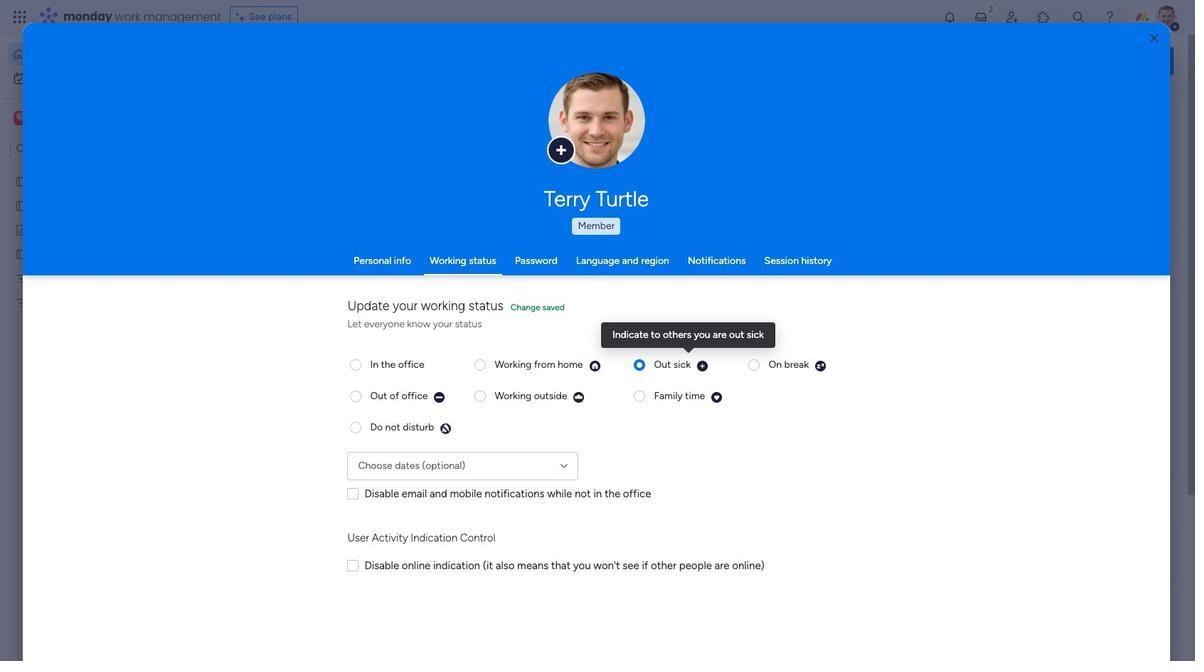Task type: describe. For each thing, give the bounding box(es) containing it.
0 vertical spatial add to favorites image
[[655, 260, 669, 274]]

0 horizontal spatial public dashboard image
[[15, 223, 28, 236]]

2 element
[[363, 536, 380, 553]]

remove from favorites image
[[422, 260, 436, 274]]

see plans image
[[236, 9, 249, 25]]

help center element
[[961, 587, 1174, 644]]

workspace image
[[16, 110, 25, 126]]

getting started element
[[961, 519, 1174, 576]]

workspace image
[[14, 110, 28, 126]]

dapulse x slim image
[[1153, 103, 1170, 120]]

2 image
[[985, 1, 998, 17]]

close image
[[1150, 33, 1159, 44]]

component image for top add to favorites icon
[[470, 282, 483, 295]]

update feed image
[[974, 10, 988, 24]]



Task type: locate. For each thing, give the bounding box(es) containing it.
preview image
[[589, 360, 601, 372], [697, 360, 709, 372], [815, 360, 827, 372], [434, 391, 446, 403], [573, 391, 585, 403], [711, 391, 723, 403], [440, 422, 452, 434]]

search everything image
[[1072, 10, 1086, 24]]

component image
[[238, 282, 250, 295]]

1 component image from the left
[[470, 282, 483, 295]]

0 horizontal spatial component image
[[470, 282, 483, 295]]

1 vertical spatial add to favorites image
[[422, 434, 436, 449]]

workspace selection element
[[14, 110, 119, 128]]

0 vertical spatial option
[[9, 43, 173, 65]]

list box
[[0, 166, 181, 506]]

help image
[[1103, 10, 1117, 24]]

0 horizontal spatial add to favorites image
[[422, 434, 436, 449]]

1 horizontal spatial add to favorites image
[[655, 260, 669, 274]]

add to favorites image
[[887, 260, 902, 274]]

monday marketplace image
[[1037, 10, 1051, 24]]

public board image
[[15, 174, 28, 188], [15, 199, 28, 212], [15, 247, 28, 260], [238, 260, 253, 275], [470, 260, 486, 275]]

1 vertical spatial public dashboard image
[[703, 260, 719, 275]]

invite members image
[[1005, 10, 1020, 24]]

2 component image from the left
[[703, 282, 716, 295]]

notifications image
[[943, 10, 957, 24]]

select product image
[[13, 10, 27, 24]]

component image for add to favorites image
[[703, 282, 716, 295]]

option
[[9, 43, 173, 65], [9, 67, 173, 90], [0, 168, 181, 171]]

quick search results list box
[[220, 133, 926, 496]]

1 horizontal spatial component image
[[703, 282, 716, 295]]

Search in workspace field
[[30, 141, 119, 157]]

public dashboard image
[[15, 223, 28, 236], [703, 260, 719, 275]]

add to favorites image
[[655, 260, 669, 274], [422, 434, 436, 449]]

terry turtle image
[[1156, 6, 1178, 28]]

1 horizontal spatial public dashboard image
[[703, 260, 719, 275]]

2 vertical spatial option
[[0, 168, 181, 171]]

1 vertical spatial option
[[9, 67, 173, 90]]

component image
[[470, 282, 483, 295], [703, 282, 716, 295]]

0 vertical spatial public dashboard image
[[15, 223, 28, 236]]



Task type: vqa. For each thing, say whether or not it's contained in the screenshot.
up
no



